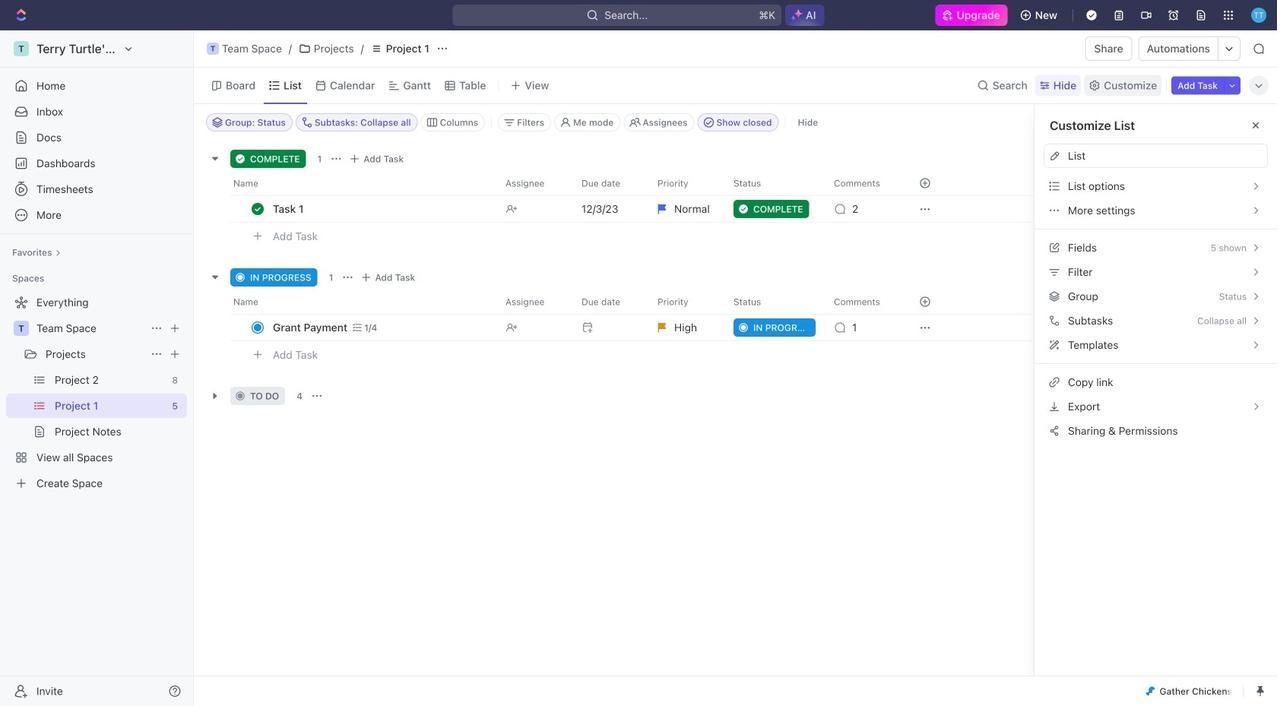 Task type: describe. For each thing, give the bounding box(es) containing it.
1 vertical spatial team space, , element
[[14, 321, 29, 336]]

drumstick bite image
[[1146, 687, 1156, 696]]

terry turtle's workspace, , element
[[14, 41, 29, 56]]

tree inside sidebar navigation
[[6, 291, 187, 496]]



Task type: vqa. For each thing, say whether or not it's contained in the screenshot.
the top user group image
no



Task type: locate. For each thing, give the bounding box(es) containing it.
team space, , element
[[207, 43, 219, 55], [14, 321, 29, 336]]

0 horizontal spatial team space, , element
[[14, 321, 29, 336]]

tree
[[6, 291, 187, 496]]

Search tasks... text field
[[1116, 111, 1268, 134]]

0 vertical spatial team space, , element
[[207, 43, 219, 55]]

sidebar navigation
[[0, 30, 197, 706]]

1 horizontal spatial team space, , element
[[207, 43, 219, 55]]



